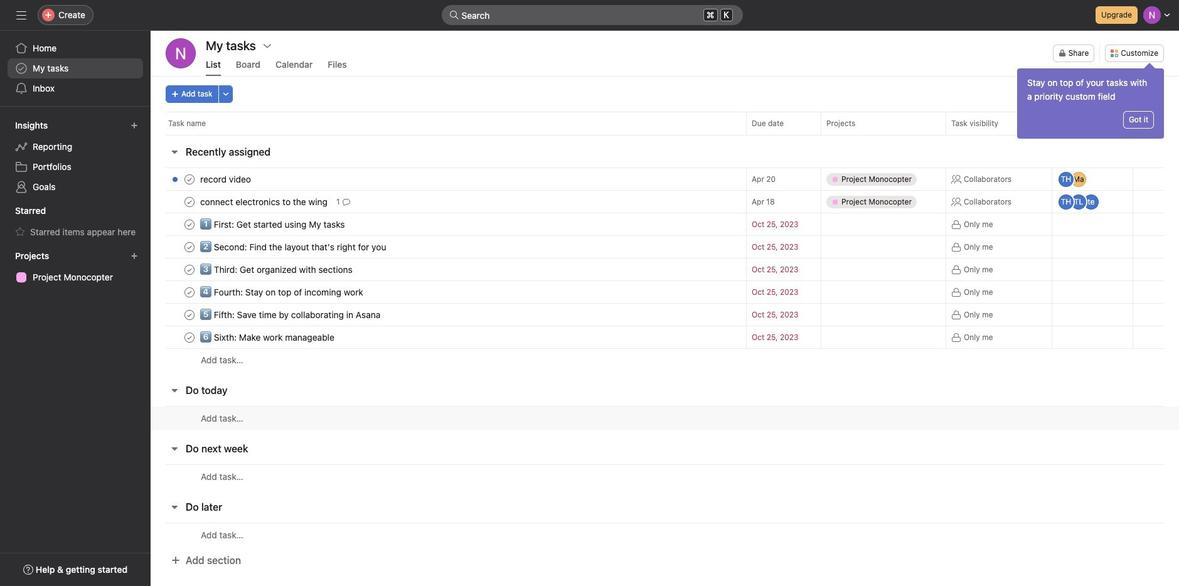 Task type: describe. For each thing, give the bounding box(es) containing it.
task name text field for mark complete image in 4️⃣ fourth: stay on top of incoming work cell
[[198, 286, 367, 299]]

mark complete image inside record video cell
[[182, 172, 197, 187]]

mark complete image for 2️⃣ second: find the layout that's right for you cell
[[182, 240, 197, 255]]

2 collapse task list for this group image from the top
[[170, 444, 180, 454]]

mark complete checkbox for task name text box in the 1️⃣ first: get started using my tasks cell
[[182, 217, 197, 232]]

show options image
[[262, 41, 272, 51]]

mark complete checkbox inside record video cell
[[182, 172, 197, 187]]

linked projects for 5️⃣ fifth: save time by collaborating in asana cell
[[821, 303, 947, 327]]

more actions image
[[222, 90, 230, 98]]

Search tasks, projects, and more text field
[[442, 5, 743, 25]]

mark complete checkbox for task name text box within the 5️⃣ fifth: save time by collaborating in asana cell
[[182, 307, 197, 322]]

1 comment image
[[343, 198, 350, 206]]

1️⃣ first: get started using my tasks cell
[[151, 213, 747, 236]]

mark complete image for connect electronics to the wing cell
[[182, 194, 197, 209]]

view profile settings image
[[166, 38, 196, 68]]

1 collapse task list for this group image from the top
[[170, 147, 180, 157]]

mark complete checkbox for task name text box within 3️⃣ third: get organized with sections cell
[[182, 262, 197, 277]]

global element
[[0, 31, 151, 106]]

mark complete checkbox for task name text box within 4️⃣ fourth: stay on top of incoming work cell
[[182, 285, 197, 300]]

header recently assigned tree grid
[[151, 167, 1180, 372]]

header do today tree grid
[[151, 406, 1180, 430]]

2️⃣ second: find the layout that's right for you cell
[[151, 235, 747, 259]]

mark complete image for 6️⃣ sixth: make work manageable cell
[[182, 330, 197, 345]]

6️⃣ sixth: make work manageable cell
[[151, 326, 747, 349]]

connect electronics to the wing cell
[[151, 190, 747, 213]]

collapse task list for this group image
[[170, 386, 180, 396]]

mark complete checkbox for task name text box in the 2️⃣ second: find the layout that's right for you cell
[[182, 240, 197, 255]]

mark complete checkbox inside 6️⃣ sixth: make work manageable cell
[[182, 330, 197, 345]]

linked projects for 2️⃣ second: find the layout that's right for you cell
[[821, 235, 947, 259]]

3 collapse task list for this group image from the top
[[170, 502, 180, 512]]

Task name text field
[[198, 173, 255, 186]]

linked projects for 4️⃣ fourth: stay on top of incoming work cell
[[821, 281, 947, 304]]

insights element
[[0, 114, 151, 200]]

record video cell
[[151, 168, 747, 191]]

mark complete image for 5️⃣ fifth: save time by collaborating in asana cell
[[182, 307, 197, 322]]

task name text field for mark complete image within 6️⃣ sixth: make work manageable cell
[[198, 331, 338, 344]]

task name text field for mark complete image within connect electronics to the wing cell
[[198, 196, 332, 208]]

mark complete image for 3️⃣ third: get organized with sections cell
[[182, 262, 197, 277]]



Task type: locate. For each thing, give the bounding box(es) containing it.
4 mark complete image from the top
[[182, 285, 197, 300]]

Mark complete checkbox
[[182, 194, 197, 209], [182, 217, 197, 232], [182, 240, 197, 255], [182, 262, 197, 277], [182, 285, 197, 300], [182, 307, 197, 322]]

mark complete checkbox inside connect electronics to the wing cell
[[182, 194, 197, 209]]

mark complete checkbox inside 2️⃣ second: find the layout that's right for you cell
[[182, 240, 197, 255]]

1 vertical spatial mark complete checkbox
[[182, 330, 197, 345]]

linked projects for 1️⃣ first: get started using my tasks cell
[[821, 213, 947, 236]]

1 vertical spatial mark complete image
[[182, 262, 197, 277]]

task name text field inside 3️⃣ third: get organized with sections cell
[[198, 263, 357, 276]]

1 mark complete checkbox from the top
[[182, 194, 197, 209]]

2 vertical spatial collapse task list for this group image
[[170, 502, 180, 512]]

mark complete checkbox inside 5️⃣ fifth: save time by collaborating in asana cell
[[182, 307, 197, 322]]

1 task name text field from the top
[[198, 196, 332, 208]]

task name text field inside 4️⃣ fourth: stay on top of incoming work cell
[[198, 286, 367, 299]]

mark complete checkbox inside 3️⃣ third: get organized with sections cell
[[182, 262, 197, 277]]

6 task name text field from the top
[[198, 309, 385, 321]]

starred element
[[0, 200, 151, 245]]

task name text field inside 1️⃣ first: get started using my tasks cell
[[198, 218, 349, 231]]

prominent image
[[449, 10, 459, 20]]

mark complete image inside 4️⃣ fourth: stay on top of incoming work cell
[[182, 285, 197, 300]]

tooltip
[[1018, 65, 1165, 139]]

hide sidebar image
[[16, 10, 26, 20]]

None field
[[442, 5, 743, 25]]

3 mark complete image from the top
[[182, 307, 197, 322]]

mark complete image inside connect electronics to the wing cell
[[182, 194, 197, 209]]

mark complete image for 4️⃣ fourth: stay on top of incoming work cell
[[182, 285, 197, 300]]

mark complete image
[[182, 172, 197, 187], [182, 194, 197, 209], [182, 217, 197, 232], [182, 285, 197, 300], [182, 330, 197, 345]]

task name text field inside connect electronics to the wing cell
[[198, 196, 332, 208]]

3 task name text field from the top
[[198, 241, 390, 253]]

linked projects for 3️⃣ third: get organized with sections cell
[[821, 258, 947, 281]]

5 mark complete checkbox from the top
[[182, 285, 197, 300]]

4 mark complete checkbox from the top
[[182, 262, 197, 277]]

mark complete image inside 6️⃣ sixth: make work manageable cell
[[182, 330, 197, 345]]

2 mark complete image from the top
[[182, 194, 197, 209]]

task name text field for mark complete icon within the 3️⃣ third: get organized with sections cell
[[198, 263, 357, 276]]

task name text field inside 2️⃣ second: find the layout that's right for you cell
[[198, 241, 390, 253]]

2 vertical spatial mark complete image
[[182, 307, 197, 322]]

Task name text field
[[198, 196, 332, 208], [198, 218, 349, 231], [198, 241, 390, 253], [198, 263, 357, 276], [198, 286, 367, 299], [198, 309, 385, 321], [198, 331, 338, 344]]

task name text field for mark complete icon in 5️⃣ fifth: save time by collaborating in asana cell
[[198, 309, 385, 321]]

projects element
[[0, 245, 151, 290]]

3 mark complete image from the top
[[182, 217, 197, 232]]

7 task name text field from the top
[[198, 331, 338, 344]]

row
[[151, 112, 1180, 135], [166, 134, 1165, 136], [151, 167, 1180, 192], [151, 189, 1180, 214], [151, 213, 1180, 236], [151, 235, 1180, 259], [151, 258, 1180, 281], [151, 281, 1180, 304], [151, 303, 1180, 327], [151, 326, 1180, 349], [151, 348, 1180, 372], [151, 406, 1180, 430], [151, 465, 1180, 489], [151, 523, 1180, 547]]

mark complete image inside 5️⃣ fifth: save time by collaborating in asana cell
[[182, 307, 197, 322]]

4️⃣ fourth: stay on top of incoming work cell
[[151, 281, 747, 304]]

mark complete image for 1️⃣ first: get started using my tasks cell on the top of the page
[[182, 217, 197, 232]]

new project or portfolio image
[[131, 252, 138, 260]]

2 mark complete image from the top
[[182, 262, 197, 277]]

mark complete checkbox inside 1️⃣ first: get started using my tasks cell
[[182, 217, 197, 232]]

3 mark complete checkbox from the top
[[182, 240, 197, 255]]

6 mark complete checkbox from the top
[[182, 307, 197, 322]]

1 mark complete image from the top
[[182, 240, 197, 255]]

5️⃣ fifth: save time by collaborating in asana cell
[[151, 303, 747, 327]]

task name text field inside 6️⃣ sixth: make work manageable cell
[[198, 331, 338, 344]]

task name text field for mark complete icon in 2️⃣ second: find the layout that's right for you cell
[[198, 241, 390, 253]]

mark complete image inside 2️⃣ second: find the layout that's right for you cell
[[182, 240, 197, 255]]

linked projects for 6️⃣ sixth: make work manageable cell
[[821, 326, 947, 349]]

2 mark complete checkbox from the top
[[182, 217, 197, 232]]

0 vertical spatial mark complete image
[[182, 240, 197, 255]]

1 mark complete image from the top
[[182, 172, 197, 187]]

mark complete checkbox for task name text box within connect electronics to the wing cell
[[182, 194, 197, 209]]

new insights image
[[131, 122, 138, 129]]

collapse task list for this group image
[[170, 147, 180, 157], [170, 444, 180, 454], [170, 502, 180, 512]]

2 task name text field from the top
[[198, 218, 349, 231]]

0 vertical spatial mark complete checkbox
[[182, 172, 197, 187]]

mark complete image inside 3️⃣ third: get organized with sections cell
[[182, 262, 197, 277]]

mark complete checkbox inside 4️⃣ fourth: stay on top of incoming work cell
[[182, 285, 197, 300]]

2 mark complete checkbox from the top
[[182, 330, 197, 345]]

Mark complete checkbox
[[182, 172, 197, 187], [182, 330, 197, 345]]

task name text field inside 5️⃣ fifth: save time by collaborating in asana cell
[[198, 309, 385, 321]]

5 mark complete image from the top
[[182, 330, 197, 345]]

3️⃣ third: get organized with sections cell
[[151, 258, 747, 281]]

mark complete image inside 1️⃣ first: get started using my tasks cell
[[182, 217, 197, 232]]

5 task name text field from the top
[[198, 286, 367, 299]]

0 vertical spatial collapse task list for this group image
[[170, 147, 180, 157]]

1 vertical spatial collapse task list for this group image
[[170, 444, 180, 454]]

task name text field for mark complete image within 1️⃣ first: get started using my tasks cell
[[198, 218, 349, 231]]

mark complete image
[[182, 240, 197, 255], [182, 262, 197, 277], [182, 307, 197, 322]]

4 task name text field from the top
[[198, 263, 357, 276]]

1 mark complete checkbox from the top
[[182, 172, 197, 187]]



Task type: vqa. For each thing, say whether or not it's contained in the screenshot.
Mark complete icon related to Task name text field in the 5️⃣ fifth: save time by collaborating in asana cell
yes



